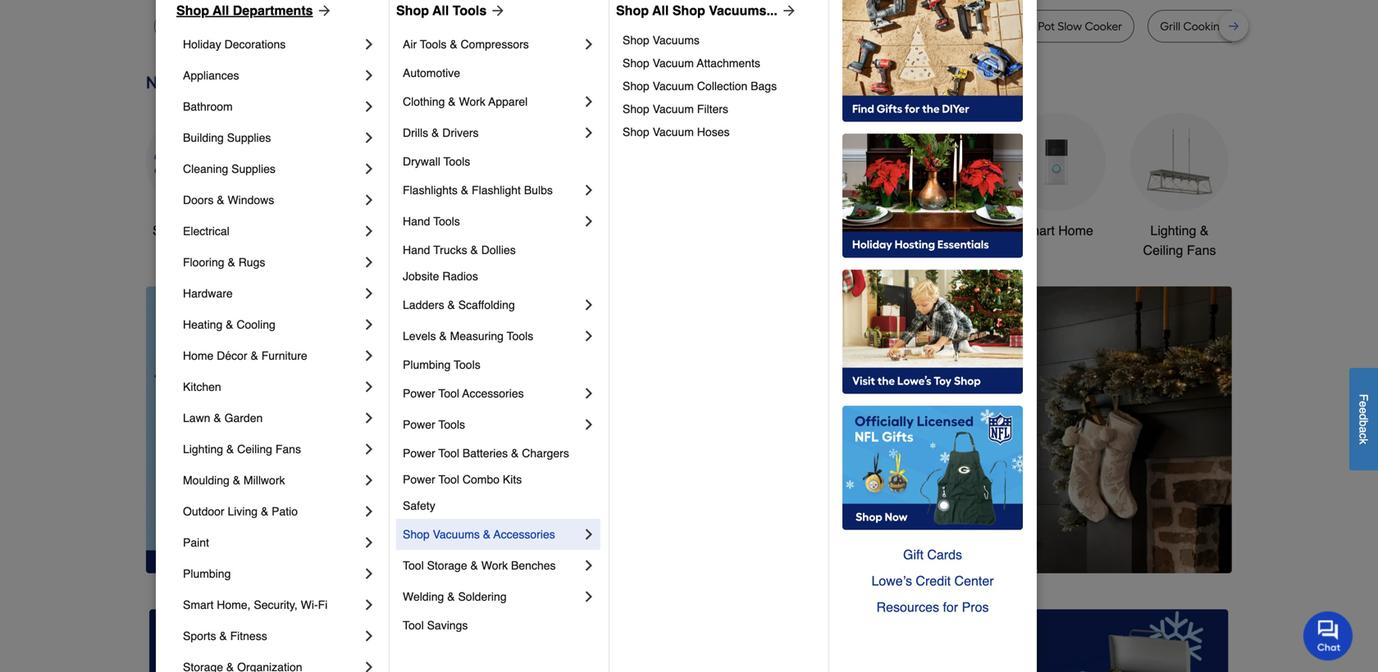 Task type: describe. For each thing, give the bounding box(es) containing it.
shop vacuums
[[623, 34, 700, 47]]

arrow right image for shop all tools
[[487, 2, 506, 19]]

welding & soldering link
[[403, 582, 581, 613]]

hoses
[[697, 126, 730, 139]]

hardware
[[183, 287, 233, 300]]

shop for shop vacuum attachments
[[623, 57, 650, 70]]

k
[[1358, 439, 1371, 445]]

& inside lighting & ceiling fans
[[1200, 223, 1209, 238]]

shop vacuum filters
[[623, 103, 729, 116]]

1 vertical spatial accessories
[[494, 528, 555, 542]]

jobsite radios
[[403, 270, 478, 283]]

1 e from the top
[[1358, 401, 1371, 408]]

1 vertical spatial home
[[183, 350, 214, 363]]

& inside welding & soldering link
[[447, 591, 455, 604]]

& inside home décor & furniture link
[[251, 350, 258, 363]]

drywall tools link
[[403, 149, 597, 175]]

1 horizontal spatial lighting & ceiling fans link
[[1131, 113, 1229, 260]]

visit the lowe's toy shop. image
[[843, 270, 1023, 395]]

& inside the ladders & scaffolding link
[[448, 299, 455, 312]]

power tool accessories
[[403, 387, 524, 400]]

chevron right image for tool storage & work benches
[[581, 558, 597, 574]]

3 pot from the left
[[857, 19, 874, 33]]

appliances
[[183, 69, 239, 82]]

shop all tools
[[396, 3, 487, 18]]

chevron right image for clothing & work apparel
[[581, 94, 597, 110]]

microwave countertop
[[491, 19, 610, 33]]

lowe's credit center link
[[843, 569, 1023, 595]]

grate
[[1230, 19, 1260, 33]]

chevron right image for flashlights & flashlight bulbs
[[581, 182, 597, 199]]

power tool batteries & chargers link
[[403, 441, 597, 467]]

building supplies link
[[183, 122, 361, 153]]

tools for outdoor tools & equipment
[[815, 223, 845, 238]]

scroll to item #2 image
[[791, 544, 830, 551]]

chevron right image for cleaning supplies
[[361, 161, 377, 177]]

chargers
[[522, 447, 569, 460]]

0 horizontal spatial bathroom
[[183, 100, 233, 113]]

outdoor living & patio link
[[183, 496, 361, 528]]

for
[[943, 600, 958, 615]]

tool storage & work benches link
[[403, 551, 581, 582]]

fans inside lighting & ceiling fans
[[1187, 243, 1216, 258]]

fitness
[[230, 630, 267, 643]]

1 slow from the left
[[167, 19, 191, 33]]

scroll to item #5 image
[[912, 544, 951, 551]]

gift
[[903, 548, 924, 563]]

windows
[[228, 194, 274, 207]]

combo
[[463, 473, 500, 487]]

up to 35 percent off select small appliances. image
[[518, 610, 860, 673]]

drills & drivers
[[403, 126, 479, 139]]

chevron right image for levels & measuring tools
[[581, 328, 597, 345]]

& inside moulding & millwork link
[[233, 474, 240, 487]]

air
[[403, 38, 417, 51]]

& inside the heating & cooling link
[[226, 318, 233, 331]]

dollies
[[481, 244, 516, 257]]

vacuum for attachments
[[653, 57, 694, 70]]

décor
[[217, 350, 247, 363]]

shop all deals
[[153, 223, 238, 238]]

up to 30 percent off select grills and accessories. image
[[887, 610, 1229, 673]]

hand for hand trucks & dollies
[[403, 244, 430, 257]]

christmas decorations
[[529, 223, 600, 258]]

all for deals
[[187, 223, 201, 238]]

crock pot slow cooker
[[1005, 19, 1123, 33]]

shop vacuum collection bags
[[623, 80, 777, 93]]

1 vertical spatial ceiling
[[237, 443, 272, 456]]

plumbing for plumbing tools
[[403, 359, 451, 372]]

hand trucks & dollies
[[403, 244, 516, 257]]

1 vertical spatial work
[[481, 560, 508, 573]]

tool savings
[[403, 619, 468, 633]]

rack
[[1325, 19, 1351, 33]]

f e e d b a c k button
[[1350, 368, 1378, 471]]

flashlights & flashlight bulbs link
[[403, 175, 581, 206]]

power tool accessories link
[[403, 378, 581, 409]]

grill cooking grate & warming rack
[[1160, 19, 1351, 33]]

batteries
[[463, 447, 508, 460]]

bags
[[751, 80, 777, 93]]

tools for power tools
[[439, 418, 465, 432]]

& inside tool storage & work benches link
[[471, 560, 478, 573]]

shop vacuum hoses
[[623, 126, 730, 139]]

vacuums for shop vacuums & accessories
[[433, 528, 480, 542]]

3 slow from the left
[[1058, 19, 1082, 33]]

arrow right image for shop all departments
[[313, 2, 333, 19]]

shop for shop vacuums & accessories
[[403, 528, 430, 542]]

flooring & rugs link
[[183, 247, 361, 278]]

chevron right image for drills & drivers
[[581, 125, 597, 141]]

gift cards link
[[843, 542, 1023, 569]]

chevron right image for home décor & furniture
[[361, 348, 377, 364]]

smart home link
[[1008, 113, 1106, 241]]

chevron right image for heating & cooling
[[361, 317, 377, 333]]

levels & measuring tools link
[[403, 321, 581, 352]]

flooring & rugs
[[183, 256, 265, 269]]

chevron right image for ladders & scaffolding
[[581, 297, 597, 313]]

all for tools
[[433, 3, 449, 18]]

& inside doors & windows link
[[217, 194, 224, 207]]

& inside air tools & compressors link
[[450, 38, 458, 51]]

jobsite
[[403, 270, 439, 283]]

garden
[[224, 412, 263, 425]]

& inside clothing & work apparel link
[[448, 95, 456, 108]]

power tool combo kits
[[403, 473, 522, 487]]

fi
[[318, 599, 328, 612]]

appliances link
[[183, 60, 361, 91]]

sports & fitness link
[[183, 621, 361, 652]]

& inside power tool batteries & chargers link
[[511, 447, 519, 460]]

countertop
[[550, 19, 610, 33]]

vacuum for filters
[[653, 103, 694, 116]]

air tools & compressors
[[403, 38, 529, 51]]

holiday hosting essentials. image
[[843, 134, 1023, 258]]

get up to 2 free select tools or batteries when you buy 1 with select purchases. image
[[149, 610, 492, 673]]

compressors
[[461, 38, 529, 51]]

c
[[1358, 433, 1371, 439]]

flashlight
[[472, 184, 521, 197]]

chevron right image for lawn & garden
[[361, 410, 377, 427]]

& inside levels & measuring tools link
[[439, 330, 447, 343]]

chevron right image for hardware
[[361, 286, 377, 302]]

moulding
[[183, 474, 230, 487]]

crock pot cooking pot
[[757, 19, 874, 33]]

& inside "sports & fitness" "link"
[[219, 630, 227, 643]]

building
[[183, 131, 224, 144]]

tool storage & work benches
[[403, 560, 556, 573]]

jobsite radios link
[[403, 263, 597, 290]]

departments
[[233, 3, 313, 18]]

plumbing for plumbing
[[183, 568, 231, 581]]

furniture
[[261, 350, 307, 363]]

food warmer
[[648, 19, 720, 33]]

shop vacuum filters link
[[623, 98, 817, 121]]

& inside drills & drivers link
[[432, 126, 439, 139]]

power tools link
[[403, 409, 581, 441]]

all for departments
[[213, 3, 229, 18]]

heating & cooling
[[183, 318, 276, 331]]

heating
[[183, 318, 223, 331]]

chevron right image for flooring & rugs
[[361, 254, 377, 271]]

75 percent off all artificial christmas trees, holiday lights and more. image
[[437, 287, 1232, 574]]

pot for crock pot cooking pot
[[791, 19, 808, 33]]

tool down welding
[[403, 619, 424, 633]]

deals
[[204, 223, 238, 238]]

electrical link
[[183, 216, 361, 247]]

crock for crock pot slow cooker
[[1005, 19, 1036, 33]]

shop all shop vacuums...
[[616, 3, 778, 18]]

tools for air tools & compressors
[[420, 38, 447, 51]]

crock pot
[[269, 19, 319, 33]]

chevron right image for electrical
[[361, 223, 377, 240]]

kitchen link
[[183, 372, 361, 403]]

3 cooker from the left
[[1085, 19, 1123, 33]]

all for shop
[[652, 3, 669, 18]]

2 e from the top
[[1358, 408, 1371, 414]]

2 cooking from the left
[[1184, 19, 1227, 33]]

vacuum for collection
[[653, 80, 694, 93]]

holiday decorations
[[183, 38, 286, 51]]

shop all departments link
[[176, 1, 333, 21]]

1 cooker from the left
[[194, 19, 231, 33]]

tools for drywall tools
[[444, 155, 470, 168]]

ceiling inside lighting & ceiling fans
[[1143, 243, 1184, 258]]

shop for shop vacuum filters
[[623, 103, 650, 116]]

holiday decorations link
[[183, 29, 361, 60]]

resources for pros
[[877, 600, 989, 615]]

power for power tools
[[403, 418, 435, 432]]

microwave
[[491, 19, 547, 33]]

cards
[[927, 548, 962, 563]]

resources
[[877, 600, 940, 615]]

power tool combo kits link
[[403, 467, 597, 493]]

vacuums for shop vacuums
[[653, 34, 700, 47]]

1 horizontal spatial bathroom link
[[885, 113, 983, 241]]

lighting inside lighting & ceiling fans
[[1151, 223, 1197, 238]]

shop all tools link
[[396, 1, 506, 21]]

slow cooker
[[167, 19, 231, 33]]



Task type: locate. For each thing, give the bounding box(es) containing it.
e up d
[[1358, 401, 1371, 408]]

1 cooking from the left
[[810, 19, 854, 33]]

0 horizontal spatial smart
[[183, 599, 214, 612]]

outdoor inside outdoor tools & equipment
[[764, 223, 811, 238]]

0 vertical spatial lighting
[[1151, 223, 1197, 238]]

shop down shop vacuums
[[623, 57, 650, 70]]

shop for shop vacuum hoses
[[623, 126, 650, 139]]

home décor & furniture
[[183, 350, 307, 363]]

1 horizontal spatial vacuums
[[653, 34, 700, 47]]

gift cards
[[903, 548, 962, 563]]

tool up power tool combo kits
[[439, 447, 460, 460]]

power for power tool combo kits
[[403, 473, 435, 487]]

1 horizontal spatial outdoor
[[764, 223, 811, 238]]

crock right instant pot
[[1005, 19, 1036, 33]]

f e e d b a c k
[[1358, 394, 1371, 445]]

chevron right image for building supplies
[[361, 130, 377, 146]]

shop down the safety
[[403, 528, 430, 542]]

chevron right image for moulding & millwork
[[361, 473, 377, 489]]

arrow right image up crock pot
[[313, 2, 333, 19]]

outdoor
[[764, 223, 811, 238], [183, 505, 224, 519]]

chevron right image for air tools & compressors
[[581, 36, 597, 53]]

3 crock from the left
[[1005, 19, 1036, 33]]

kits
[[503, 473, 522, 487]]

moulding & millwork
[[183, 474, 285, 487]]

2 pot from the left
[[791, 19, 808, 33]]

0 horizontal spatial slow
[[167, 19, 191, 33]]

new deals every day during 25 days of deals image
[[146, 69, 1232, 96]]

patio
[[272, 505, 298, 519]]

drivers
[[442, 126, 479, 139]]

power inside "link"
[[403, 387, 435, 400]]

0 vertical spatial bathroom
[[183, 100, 233, 113]]

power
[[403, 387, 435, 400], [403, 418, 435, 432], [403, 447, 435, 460], [403, 473, 435, 487]]

work
[[459, 95, 486, 108], [481, 560, 508, 573]]

1 horizontal spatial lighting
[[1151, 223, 1197, 238]]

cleaning supplies
[[183, 162, 276, 176]]

0 horizontal spatial ceiling
[[237, 443, 272, 456]]

supplies up windows
[[232, 162, 276, 176]]

supplies for cleaning supplies
[[232, 162, 276, 176]]

radios
[[442, 270, 478, 283]]

e up b
[[1358, 408, 1371, 414]]

1 vertical spatial plumbing
[[183, 568, 231, 581]]

supplies up cleaning supplies
[[227, 131, 271, 144]]

1 vertical spatial fans
[[276, 443, 301, 456]]

1 vertical spatial lighting
[[183, 443, 223, 456]]

vacuums up storage
[[433, 528, 480, 542]]

1 vertical spatial decorations
[[529, 243, 600, 258]]

1 pot from the left
[[302, 19, 319, 33]]

3 shop from the left
[[616, 3, 649, 18]]

flooring
[[183, 256, 224, 269]]

0 horizontal spatial lighting
[[183, 443, 223, 456]]

building supplies
[[183, 131, 271, 144]]

power down power tools
[[403, 447, 435, 460]]

accessories up benches
[[494, 528, 555, 542]]

1 horizontal spatial cooking
[[1184, 19, 1227, 33]]

benches
[[511, 560, 556, 573]]

all left deals
[[187, 223, 201, 238]]

1 horizontal spatial shop
[[396, 3, 429, 18]]

outdoor down moulding
[[183, 505, 224, 519]]

shop
[[176, 3, 209, 18], [396, 3, 429, 18], [616, 3, 649, 18]]

chevron right image for doors & windows
[[361, 192, 377, 208]]

2 cooker from the left
[[415, 19, 453, 33]]

vacuum
[[653, 57, 694, 70], [653, 80, 694, 93], [653, 103, 694, 116], [653, 126, 694, 139]]

0 vertical spatial work
[[459, 95, 486, 108]]

1 vertical spatial smart
[[183, 599, 214, 612]]

drywall
[[403, 155, 441, 168]]

0 vertical spatial plumbing
[[403, 359, 451, 372]]

e
[[1358, 401, 1371, 408], [1358, 408, 1371, 414]]

a
[[1358, 427, 1371, 433]]

& inside 'outdoor living & patio' link
[[261, 505, 269, 519]]

vacuum for hoses
[[653, 126, 694, 139]]

1 power from the top
[[403, 387, 435, 400]]

0 horizontal spatial home
[[183, 350, 214, 363]]

decorations down the shop all departments link
[[224, 38, 286, 51]]

chevron right image for paint
[[361, 535, 377, 551]]

0 vertical spatial supplies
[[227, 131, 271, 144]]

1 vertical spatial hand
[[403, 244, 430, 257]]

crock for crock pot
[[269, 19, 300, 33]]

1 horizontal spatial crock
[[757, 19, 788, 33]]

decorations inside holiday decorations link
[[224, 38, 286, 51]]

arrow right image inside shop all tools link
[[487, 2, 506, 19]]

doors & windows link
[[183, 185, 361, 216]]

lowe's
[[872, 574, 912, 589]]

& inside flashlights & flashlight bulbs link
[[461, 184, 469, 197]]

accessories inside "link"
[[462, 387, 524, 400]]

tools for plumbing tools
[[454, 359, 481, 372]]

& inside outdoor tools & equipment
[[849, 223, 858, 238]]

find gifts for the diyer. image
[[843, 0, 1023, 122]]

outdoor tools & equipment link
[[761, 113, 860, 260]]

vacuums...
[[709, 3, 778, 18]]

crock for crock pot cooking pot
[[757, 19, 788, 33]]

power tools
[[403, 418, 465, 432]]

plumbing down paint
[[183, 568, 231, 581]]

tool down plumbing tools
[[439, 387, 460, 400]]

accessories
[[462, 387, 524, 400], [494, 528, 555, 542]]

1 horizontal spatial home
[[1059, 223, 1094, 238]]

2 horizontal spatial shop
[[616, 3, 649, 18]]

pot for crock pot slow cooker
[[1038, 19, 1055, 33]]

equipment
[[779, 243, 842, 258]]

outdoor for outdoor tools & equipment
[[764, 223, 811, 238]]

work down "shop vacuums & accessories" link on the bottom of the page
[[481, 560, 508, 573]]

5 pot from the left
[[1038, 19, 1055, 33]]

supplies for building supplies
[[227, 131, 271, 144]]

vacuum down the shop vacuum filters
[[653, 126, 694, 139]]

arrow right image inside the shop all departments link
[[313, 2, 333, 19]]

chat invite button image
[[1304, 611, 1354, 661]]

& inside lawn & garden link
[[214, 412, 221, 425]]

scroll to item #4 element
[[869, 543, 912, 552]]

measuring
[[450, 330, 504, 343]]

lawn
[[183, 412, 210, 425]]

ceiling
[[1143, 243, 1184, 258], [237, 443, 272, 456]]

cooker down shop all tools
[[415, 19, 453, 33]]

0 horizontal spatial arrow right image
[[778, 2, 797, 19]]

chevron right image for bathroom
[[361, 98, 377, 115]]

2 slow from the left
[[388, 19, 413, 33]]

2 vacuum from the top
[[653, 80, 694, 93]]

tool for combo
[[439, 473, 460, 487]]

2 hand from the top
[[403, 244, 430, 257]]

4 vacuum from the top
[[653, 126, 694, 139]]

chevron right image for smart home, security, wi-fi
[[361, 597, 377, 614]]

decorations for holiday
[[224, 38, 286, 51]]

1 vertical spatial bathroom
[[905, 223, 962, 238]]

2 power from the top
[[403, 418, 435, 432]]

power for power tool batteries & chargers
[[403, 447, 435, 460]]

wi-
[[301, 599, 318, 612]]

1 horizontal spatial bathroom
[[905, 223, 962, 238]]

triple
[[357, 19, 386, 33]]

shop down the "doors"
[[153, 223, 183, 238]]

outdoor for outdoor living & patio
[[183, 505, 224, 519]]

shop for shop vacuums
[[623, 34, 650, 47]]

shop up triple slow cooker
[[396, 3, 429, 18]]

0 horizontal spatial crock
[[269, 19, 300, 33]]

tool for batteries
[[439, 447, 460, 460]]

& inside the hand trucks & dollies link
[[471, 244, 478, 257]]

0 vertical spatial lighting & ceiling fans
[[1143, 223, 1216, 258]]

1 vertical spatial arrow right image
[[1202, 430, 1218, 447]]

1 horizontal spatial arrow right image
[[1202, 430, 1218, 447]]

shop up food warmer
[[673, 3, 705, 18]]

& inside flooring & rugs link
[[228, 256, 235, 269]]

shop down food
[[623, 34, 650, 47]]

instant pot
[[912, 19, 967, 33]]

holiday
[[183, 38, 221, 51]]

shop vacuums & accessories link
[[403, 519, 581, 551]]

power for power tool accessories
[[403, 387, 435, 400]]

arrow right image inside shop all shop vacuums... link
[[778, 2, 797, 19]]

chevron right image for hand tools
[[581, 213, 597, 230]]

decorations down christmas
[[529, 243, 600, 258]]

2 arrow right image from the left
[[487, 2, 506, 19]]

clothing & work apparel
[[403, 95, 528, 108]]

storage
[[427, 560, 467, 573]]

0 vertical spatial lighting & ceiling fans link
[[1131, 113, 1229, 260]]

smart for smart home
[[1020, 223, 1055, 238]]

pot for instant pot
[[950, 19, 967, 33]]

living
[[228, 505, 258, 519]]

tool up welding
[[403, 560, 424, 573]]

hand trucks & dollies link
[[403, 237, 597, 263]]

chevron right image for kitchen
[[361, 379, 377, 395]]

1 horizontal spatial arrow right image
[[487, 2, 506, 19]]

power up power tools
[[403, 387, 435, 400]]

1 horizontal spatial decorations
[[529, 243, 600, 258]]

tool
[[439, 387, 460, 400], [439, 447, 460, 460], [439, 473, 460, 487], [403, 560, 424, 573], [403, 619, 424, 633]]

safety link
[[403, 493, 597, 519]]

vacuums down food warmer
[[653, 34, 700, 47]]

clothing & work apparel link
[[403, 86, 581, 117]]

decorations inside the christmas decorations link
[[529, 243, 600, 258]]

tools link
[[392, 113, 491, 241]]

0 vertical spatial arrow right image
[[778, 2, 797, 19]]

pot for crock pot
[[302, 19, 319, 33]]

0 horizontal spatial vacuums
[[433, 528, 480, 542]]

all up triple slow cooker
[[433, 3, 449, 18]]

crock down vacuums...
[[757, 19, 788, 33]]

electrical
[[183, 225, 230, 238]]

bulbs
[[524, 184, 553, 197]]

0 vertical spatial hand
[[403, 215, 430, 228]]

shop these last-minute gifts. $99 or less. quantities are limited and won't last. image
[[146, 287, 411, 574]]

levels & measuring tools
[[403, 330, 534, 343]]

2 shop from the left
[[396, 3, 429, 18]]

d
[[1358, 414, 1371, 421]]

vacuum down shop vacuums
[[653, 57, 694, 70]]

0 horizontal spatial plumbing
[[183, 568, 231, 581]]

shop inside shop all tools link
[[396, 3, 429, 18]]

outdoor up equipment
[[764, 223, 811, 238]]

triple slow cooker
[[357, 19, 453, 33]]

1 horizontal spatial fans
[[1187, 243, 1216, 258]]

1 vertical spatial outdoor
[[183, 505, 224, 519]]

arrow right image
[[778, 2, 797, 19], [1202, 430, 1218, 447]]

2 crock from the left
[[757, 19, 788, 33]]

power up the safety
[[403, 473, 435, 487]]

0 horizontal spatial fans
[[276, 443, 301, 456]]

1 vertical spatial supplies
[[232, 162, 276, 176]]

0 horizontal spatial shop
[[176, 3, 209, 18]]

doors
[[183, 194, 214, 207]]

tools for hand tools
[[433, 215, 460, 228]]

1 horizontal spatial smart
[[1020, 223, 1055, 238]]

0 vertical spatial decorations
[[224, 38, 286, 51]]

0 horizontal spatial bathroom link
[[183, 91, 361, 122]]

tool left combo
[[439, 473, 460, 487]]

chevron right image
[[581, 36, 597, 53], [361, 67, 377, 84], [361, 98, 377, 115], [361, 130, 377, 146], [581, 182, 597, 199], [361, 192, 377, 208], [581, 213, 597, 230], [361, 223, 377, 240], [361, 254, 377, 271], [361, 286, 377, 302], [581, 297, 597, 313], [361, 317, 377, 333], [361, 348, 377, 364], [361, 410, 377, 427], [581, 417, 597, 433], [361, 441, 377, 458], [361, 473, 377, 489], [361, 504, 377, 520], [361, 535, 377, 551], [361, 566, 377, 583], [361, 629, 377, 645], [361, 660, 377, 673]]

0 horizontal spatial decorations
[[224, 38, 286, 51]]

&
[[1263, 19, 1271, 33], [450, 38, 458, 51], [448, 95, 456, 108], [432, 126, 439, 139], [461, 184, 469, 197], [217, 194, 224, 207], [849, 223, 858, 238], [1200, 223, 1209, 238], [471, 244, 478, 257], [228, 256, 235, 269], [448, 299, 455, 312], [226, 318, 233, 331], [439, 330, 447, 343], [251, 350, 258, 363], [214, 412, 221, 425], [226, 443, 234, 456], [511, 447, 519, 460], [233, 474, 240, 487], [261, 505, 269, 519], [483, 528, 491, 542], [471, 560, 478, 573], [447, 591, 455, 604], [219, 630, 227, 643]]

plumbing down levels
[[403, 359, 451, 372]]

shop for shop all departments
[[176, 3, 209, 18]]

chevron right image for appliances
[[361, 67, 377, 84]]

officially licensed n f l gifts. shop now. image
[[843, 406, 1023, 531]]

accessories down "plumbing tools" link
[[462, 387, 524, 400]]

2 horizontal spatial slow
[[1058, 19, 1082, 33]]

4 pot from the left
[[950, 19, 967, 33]]

chevron right image for welding & soldering
[[581, 589, 597, 606]]

chevron right image for power tool accessories
[[581, 386, 597, 402]]

automotive
[[403, 66, 460, 80]]

all up food
[[652, 3, 669, 18]]

chevron right image
[[361, 36, 377, 53], [581, 94, 597, 110], [581, 125, 597, 141], [361, 161, 377, 177], [581, 328, 597, 345], [361, 379, 377, 395], [581, 386, 597, 402], [581, 527, 597, 543], [581, 558, 597, 574], [581, 589, 597, 606], [361, 597, 377, 614]]

arrow right image
[[313, 2, 333, 19], [487, 2, 506, 19]]

1 horizontal spatial ceiling
[[1143, 243, 1184, 258]]

0 horizontal spatial cooker
[[194, 19, 231, 33]]

shop down the shop vacuum filters
[[623, 126, 650, 139]]

shop up the shop vacuum hoses in the top of the page
[[623, 103, 650, 116]]

vacuum up the shop vacuum hoses in the top of the page
[[653, 103, 694, 116]]

security,
[[254, 599, 298, 612]]

1 arrow right image from the left
[[313, 2, 333, 19]]

tool inside "link"
[[439, 387, 460, 400]]

shop up the shop vacuum filters
[[623, 80, 650, 93]]

filters
[[697, 103, 729, 116]]

power down power tool accessories
[[403, 418, 435, 432]]

1 hand from the top
[[403, 215, 430, 228]]

1 shop from the left
[[176, 3, 209, 18]]

smart inside smart home, security, wi-fi link
[[183, 599, 214, 612]]

0 vertical spatial fans
[[1187, 243, 1216, 258]]

1 horizontal spatial lighting & ceiling fans
[[1143, 223, 1216, 258]]

crock
[[269, 19, 300, 33], [757, 19, 788, 33], [1005, 19, 1036, 33]]

drills & drivers link
[[403, 117, 581, 149]]

vacuum up the shop vacuum filters
[[653, 80, 694, 93]]

tools inside outdoor tools & equipment
[[815, 223, 845, 238]]

hand up jobsite
[[403, 244, 430, 257]]

chevron right image for shop vacuums & accessories
[[581, 527, 597, 543]]

chevron right image for outdoor living & patio
[[361, 504, 377, 520]]

chevron right image for sports & fitness
[[361, 629, 377, 645]]

& inside "shop vacuums & accessories" link
[[483, 528, 491, 542]]

1 horizontal spatial slow
[[388, 19, 413, 33]]

0 vertical spatial accessories
[[462, 387, 524, 400]]

shop for shop all tools
[[396, 3, 429, 18]]

lawn & garden link
[[183, 403, 361, 434]]

0 horizontal spatial cooking
[[810, 19, 854, 33]]

doors & windows
[[183, 194, 274, 207]]

lighting & ceiling fans
[[1143, 223, 1216, 258], [183, 443, 301, 456]]

shop vacuum attachments link
[[623, 52, 817, 75]]

shop vacuum hoses link
[[623, 121, 817, 144]]

chevron right image for holiday decorations
[[361, 36, 377, 53]]

safety
[[403, 500, 435, 513]]

0 vertical spatial ceiling
[[1143, 243, 1184, 258]]

shop for shop vacuum collection bags
[[623, 80, 650, 93]]

0 horizontal spatial arrow right image
[[313, 2, 333, 19]]

tool for accessories
[[439, 387, 460, 400]]

hand down flashlights
[[403, 215, 430, 228]]

decorations
[[224, 38, 286, 51], [529, 243, 600, 258]]

0 horizontal spatial outdoor
[[183, 505, 224, 519]]

work up drivers
[[459, 95, 486, 108]]

tool savings link
[[403, 613, 597, 639]]

2 horizontal spatial cooker
[[1085, 19, 1123, 33]]

automotive link
[[403, 60, 597, 86]]

1 vacuum from the top
[[653, 57, 694, 70]]

0 horizontal spatial lighting & ceiling fans link
[[183, 434, 361, 465]]

chevron right image for lighting & ceiling fans
[[361, 441, 377, 458]]

center
[[955, 574, 994, 589]]

3 vacuum from the top
[[653, 103, 694, 116]]

decorations for christmas
[[529, 243, 600, 258]]

shop vacuums link
[[623, 29, 817, 52]]

crock down departments
[[269, 19, 300, 33]]

1 horizontal spatial plumbing
[[403, 359, 451, 372]]

1 horizontal spatial cooker
[[415, 19, 453, 33]]

smart inside smart home link
[[1020, 223, 1055, 238]]

smart home, security, wi-fi link
[[183, 590, 361, 621]]

ladders & scaffolding link
[[403, 290, 581, 321]]

4 power from the top
[[403, 473, 435, 487]]

1 vertical spatial lighting & ceiling fans
[[183, 443, 301, 456]]

shop inside shop all shop vacuums... link
[[616, 3, 649, 18]]

flashlights
[[403, 184, 458, 197]]

hand for hand tools
[[403, 215, 430, 228]]

chevron right image for power tools
[[581, 417, 597, 433]]

0 horizontal spatial lighting & ceiling fans
[[183, 443, 301, 456]]

1 vertical spatial lighting & ceiling fans link
[[183, 434, 361, 465]]

arrow right image up microwave
[[487, 2, 506, 19]]

flashlights & flashlight bulbs
[[403, 184, 553, 197]]

0 vertical spatial outdoor
[[764, 223, 811, 238]]

pot
[[302, 19, 319, 33], [791, 19, 808, 33], [857, 19, 874, 33], [950, 19, 967, 33], [1038, 19, 1055, 33]]

cooker left grill
[[1085, 19, 1123, 33]]

2 horizontal spatial crock
[[1005, 19, 1036, 33]]

paint
[[183, 537, 209, 550]]

3 power from the top
[[403, 447, 435, 460]]

0 vertical spatial vacuums
[[653, 34, 700, 47]]

smart for smart home, security, wi-fi
[[183, 599, 214, 612]]

1 vertical spatial vacuums
[[433, 528, 480, 542]]

all up slow cooker
[[213, 3, 229, 18]]

0 vertical spatial home
[[1059, 223, 1094, 238]]

plumbing tools link
[[403, 352, 597, 378]]

shop up food
[[616, 3, 649, 18]]

instant
[[912, 19, 947, 33]]

shop for shop all shop vacuums...
[[616, 3, 649, 18]]

power tool batteries & chargers
[[403, 447, 569, 460]]

0 vertical spatial smart
[[1020, 223, 1055, 238]]

plumbing tools
[[403, 359, 481, 372]]

shop up slow cooker
[[176, 3, 209, 18]]

chevron right image for plumbing
[[361, 566, 377, 583]]

1 crock from the left
[[269, 19, 300, 33]]

cooker up 'holiday' in the left top of the page
[[194, 19, 231, 33]]

shop for shop all deals
[[153, 223, 183, 238]]



Task type: vqa. For each thing, say whether or not it's contained in the screenshot.
Lowes.com/DIYUkidsTerms.
no



